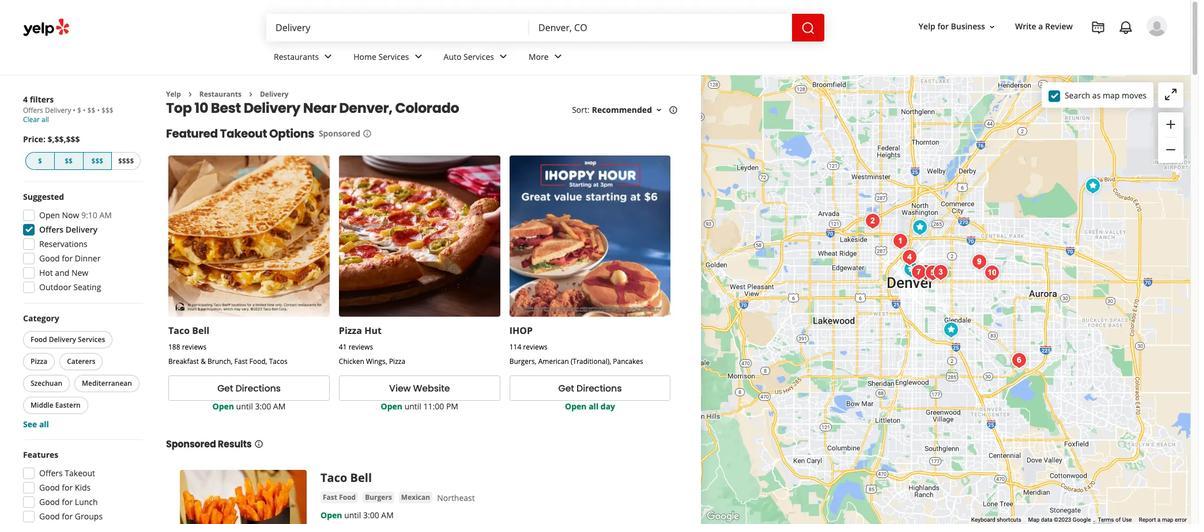 Task type: describe. For each thing, give the bounding box(es) containing it.
until for directions
[[236, 402, 253, 413]]

ihop image
[[940, 319, 963, 342]]

featured
[[166, 126, 218, 142]]

yelp for yelp link
[[166, 89, 181, 99]]

$,$$,$$$
[[48, 134, 80, 145]]

fast food button
[[321, 493, 358, 504]]

0 vertical spatial 3:00
[[255, 402, 271, 413]]

clear all link
[[23, 115, 49, 125]]

offers for offers delivery
[[39, 224, 64, 235]]

1 horizontal spatial 3:00
[[363, 511, 379, 522]]

(traditional),
[[571, 357, 612, 367]]

pete's kitchen image
[[922, 262, 945, 285]]

view website link
[[339, 376, 501, 402]]

3 • from the left
[[97, 106, 100, 115]]

price: $,$$,$$$ group
[[23, 134, 143, 172]]

hot
[[39, 268, 53, 279]]

see all
[[23, 419, 49, 430]]

sponsored for sponsored
[[319, 128, 361, 139]]

seating
[[73, 282, 101, 293]]

1 horizontal spatial food
[[339, 493, 356, 503]]

best
[[211, 99, 241, 118]]

projects image
[[1092, 21, 1106, 35]]

filters
[[30, 94, 54, 105]]

middle
[[31, 401, 53, 411]]

ihop 114 reviews burgers, american (traditional), pancakes
[[510, 325, 644, 367]]

kids
[[75, 483, 91, 494]]

home services link
[[345, 42, 435, 75]]

$ inside 4 filters offers delivery • $ • $$ • $$$ clear all
[[77, 106, 81, 115]]

slideshow element
[[180, 471, 307, 525]]

burgers
[[365, 493, 392, 503]]

suggested
[[23, 192, 64, 202]]

auto services link
[[435, 42, 520, 75]]

of
[[1116, 518, 1122, 524]]

24 chevron down v2 image for auto services
[[497, 50, 511, 64]]

good for groups
[[39, 512, 103, 523]]

open all day
[[565, 402, 616, 413]]

day
[[601, 402, 616, 413]]

services for home services
[[379, 51, 409, 62]]

good for good for lunch
[[39, 497, 60, 508]]

keyboard shortcuts
[[972, 518, 1022, 524]]

fast inside button
[[323, 493, 338, 503]]

open until 11:00 pm
[[381, 402, 459, 413]]

caterers
[[67, 357, 95, 367]]

zoom out image
[[1165, 143, 1179, 157]]

0 vertical spatial taco bell link
[[168, 325, 210, 338]]

brunch,
[[208, 357, 233, 367]]

caterers button
[[60, 354, 103, 371]]

$$$ button
[[83, 152, 112, 170]]

open down fast food link
[[321, 511, 342, 522]]

$$$ inside button
[[91, 156, 103, 166]]

pancakes
[[613, 357, 644, 367]]

yelp for business button
[[915, 16, 1002, 37]]

open inside group
[[39, 210, 60, 221]]

a for report
[[1158, 518, 1161, 524]]

google image
[[704, 510, 742, 525]]

takeout for offers
[[65, 468, 95, 479]]

for for business
[[938, 21, 950, 32]]

northeast
[[437, 493, 475, 504]]

map for error
[[1163, 518, 1174, 524]]

2 horizontal spatial pizza
[[389, 357, 406, 367]]

search image
[[802, 21, 816, 35]]

report a map error
[[1140, 518, 1188, 524]]

0 vertical spatial food
[[31, 335, 47, 345]]

featured takeout options
[[166, 126, 314, 142]]

food delivery services button
[[23, 332, 113, 349]]

zoom in image
[[1165, 118, 1179, 131]]

category
[[23, 313, 59, 324]]

map data ©2023 google
[[1029, 518, 1092, 524]]

good for dinner
[[39, 253, 101, 264]]

get directions link for ihop
[[510, 376, 671, 402]]

good for good for dinner
[[39, 253, 60, 264]]

keyboard
[[972, 518, 996, 524]]

&
[[201, 357, 206, 367]]

group containing features
[[20, 450, 143, 525]]

auto
[[444, 51, 462, 62]]

$$$$
[[118, 156, 134, 166]]

Find text field
[[276, 21, 520, 34]]

open left day
[[565, 402, 587, 413]]

business
[[952, 21, 986, 32]]

mediterranean
[[82, 379, 132, 389]]

16 chevron down v2 image
[[988, 22, 997, 32]]

reviews inside ihop 114 reviews burgers, american (traditional), pancakes
[[523, 343, 548, 353]]

delivery down open now 9:10 am
[[66, 224, 97, 235]]

clear
[[23, 115, 40, 125]]

9:10
[[81, 210, 97, 221]]

breakfast
[[168, 357, 199, 367]]

mexican
[[401, 493, 430, 503]]

pm
[[446, 402, 459, 413]]

fast food link
[[321, 493, 358, 504]]

see
[[23, 419, 37, 430]]

4
[[23, 94, 28, 105]]

write a review
[[1016, 21, 1074, 32]]

auto services
[[444, 51, 494, 62]]

review
[[1046, 21, 1074, 32]]

nolan p. image
[[1147, 16, 1168, 36]]

pizza button
[[23, 354, 55, 371]]

$ inside button
[[38, 156, 42, 166]]

1 horizontal spatial until
[[344, 511, 361, 522]]

$$$ inside 4 filters offers delivery • $ • $$ • $$$ clear all
[[102, 106, 113, 115]]

$ button
[[25, 152, 55, 170]]

map region
[[656, 0, 1200, 525]]

american
[[539, 357, 569, 367]]

1 horizontal spatial open until 3:00 am
[[321, 511, 394, 522]]

yelp for yelp for business
[[919, 21, 936, 32]]

data
[[1042, 518, 1053, 524]]

hot and new
[[39, 268, 88, 279]]

pizza hut link
[[339, 325, 382, 338]]

write a review link
[[1011, 16, 1078, 37]]

bourbon grill image
[[908, 261, 931, 284]]

middle eastern
[[31, 401, 81, 411]]

delivery inside button
[[49, 335, 76, 345]]

$$ inside $$ button
[[65, 156, 73, 166]]

taco for taco bell 188 reviews breakfast & brunch, fast food, tacos
[[168, 325, 190, 338]]

©2023
[[1055, 518, 1072, 524]]

ihop link
[[510, 325, 533, 338]]

ruby tuesday image
[[1082, 175, 1105, 198]]

shortcuts
[[998, 518, 1022, 524]]

delivery link
[[260, 89, 289, 99]]

map
[[1029, 518, 1040, 524]]

bell for taco bell
[[350, 471, 372, 486]]

now
[[62, 210, 79, 221]]

1 horizontal spatial am
[[273, 402, 286, 413]]

all inside 4 filters offers delivery • $ • $$ • $$$ clear all
[[42, 115, 49, 125]]

burgers,
[[510, 357, 537, 367]]

taco bell
[[321, 471, 372, 486]]

tacos
[[269, 357, 288, 367]]

good for good for groups
[[39, 512, 60, 523]]

10
[[195, 99, 208, 118]]

offers for offers takeout
[[39, 468, 63, 479]]

brooklyn's finest pizza image
[[862, 210, 885, 233]]

directions for ihop
[[577, 382, 622, 396]]

price: $,$$,$$$
[[23, 134, 80, 145]]

a for write
[[1039, 21, 1044, 32]]

all for see all
[[39, 419, 49, 430]]

11:00
[[424, 402, 444, 413]]

offers takeout
[[39, 468, 95, 479]]

services for auto services
[[464, 51, 494, 62]]

dinner
[[75, 253, 101, 264]]



Task type: vqa. For each thing, say whether or not it's contained in the screenshot.
Blog inside Yelp for Business Business Owner Login Claim your Business Page Advertise on Yelp Yelp for Restaurant Owners Table Management Business Success Stories Business Support Yelp Blog for Business
no



Task type: locate. For each thing, give the bounding box(es) containing it.
services
[[379, 51, 409, 62], [464, 51, 494, 62], [78, 335, 105, 345]]

terms of use
[[1099, 518, 1133, 524]]

2 horizontal spatial •
[[97, 106, 100, 115]]

24 chevron down v2 image
[[412, 50, 426, 64], [497, 50, 511, 64], [551, 50, 565, 64]]

home services
[[354, 51, 409, 62]]

for for kids
[[62, 483, 73, 494]]

for for lunch
[[62, 497, 73, 508]]

get directions link for taco bell
[[168, 376, 330, 402]]

reviews for get
[[182, 343, 207, 353]]

0 horizontal spatial yelp
[[166, 89, 181, 99]]

yelp inside button
[[919, 21, 936, 32]]

good down good for lunch
[[39, 512, 60, 523]]

get down american
[[559, 382, 575, 396]]

2 vertical spatial all
[[39, 419, 49, 430]]

0 vertical spatial restaurants
[[274, 51, 319, 62]]

good down good for kids at the bottom left of page
[[39, 497, 60, 508]]

offers delivery
[[39, 224, 97, 235]]

open down view
[[381, 402, 403, 413]]

16 info v2 image
[[669, 106, 678, 115]]

mexican link
[[399, 493, 433, 504]]

0 horizontal spatial get directions link
[[168, 376, 330, 402]]

1 vertical spatial $
[[38, 156, 42, 166]]

terms
[[1099, 518, 1115, 524]]

1 get directions from the left
[[217, 382, 281, 396]]

2 directions from the left
[[577, 382, 622, 396]]

all left day
[[589, 402, 599, 413]]

24 chevron down v2 image for home services
[[412, 50, 426, 64]]

restaurants left 24 chevron down v2 image
[[274, 51, 319, 62]]

view
[[389, 382, 411, 396]]

outdoor seating
[[39, 282, 101, 293]]

am right 9:10
[[100, 210, 112, 221]]

3 good from the top
[[39, 497, 60, 508]]

1 vertical spatial a
[[1158, 518, 1161, 524]]

colorado
[[395, 99, 459, 118]]

reviews up &
[[182, 343, 207, 353]]

reviews inside taco bell 188 reviews breakfast & brunch, fast food, tacos
[[182, 343, 207, 353]]

2 horizontal spatial am
[[382, 511, 394, 522]]

1 vertical spatial $$$
[[91, 156, 103, 166]]

bell up &
[[192, 325, 210, 338]]

1 horizontal spatial a
[[1158, 518, 1161, 524]]

0 horizontal spatial food
[[31, 335, 47, 345]]

for left business
[[938, 21, 950, 32]]

0 vertical spatial a
[[1039, 21, 1044, 32]]

bell up burgers
[[350, 471, 372, 486]]

1 horizontal spatial map
[[1163, 518, 1174, 524]]

1 vertical spatial all
[[589, 402, 599, 413]]

2 horizontal spatial reviews
[[523, 343, 548, 353]]

16 chevron right v2 image
[[246, 90, 256, 99]]

yelp link
[[166, 89, 181, 99]]

Near text field
[[539, 21, 783, 34]]

open until 3:00 am down fast food link
[[321, 511, 394, 522]]

open now 9:10 am
[[39, 210, 112, 221]]

services inside button
[[78, 335, 105, 345]]

szechuan button
[[23, 376, 70, 393]]

food down category
[[31, 335, 47, 345]]

famous philly cheese steaks image
[[968, 251, 991, 274]]

$$ up price: $,$$,$$$ 'group'
[[87, 106, 95, 115]]

top
[[166, 99, 192, 118]]

yelp
[[919, 21, 936, 32], [166, 89, 181, 99]]

services right auto
[[464, 51, 494, 62]]

0 horizontal spatial sponsored
[[166, 439, 216, 452]]

3 reviews from the left
[[523, 343, 548, 353]]

1 horizontal spatial •
[[83, 106, 86, 115]]

41
[[339, 343, 347, 353]]

1 vertical spatial $$
[[65, 156, 73, 166]]

0 vertical spatial restaurants link
[[265, 42, 345, 75]]

top 10 best delivery near denver, colorado
[[166, 99, 459, 118]]

search as map moves
[[1066, 90, 1147, 101]]

1 horizontal spatial services
[[379, 51, 409, 62]]

0 horizontal spatial map
[[1104, 90, 1121, 101]]

1 24 chevron down v2 image from the left
[[412, 50, 426, 64]]

pizza up 41
[[339, 325, 362, 338]]

open down suggested
[[39, 210, 60, 221]]

offers down 4
[[23, 106, 43, 115]]

offers inside 4 filters offers delivery • $ • $$ • $$$ clear all
[[23, 106, 43, 115]]

1 horizontal spatial fast
[[323, 493, 338, 503]]

takeout up kids
[[65, 468, 95, 479]]

mediterranean button
[[74, 376, 140, 393]]

as
[[1093, 90, 1102, 101]]

get directions link
[[168, 376, 330, 402], [510, 376, 671, 402]]

get directions for ihop
[[559, 382, 622, 396]]

1 get from the left
[[217, 382, 233, 396]]

offers
[[23, 106, 43, 115], [39, 224, 64, 235], [39, 468, 63, 479]]

group containing category
[[21, 313, 143, 431]]

1 vertical spatial am
[[273, 402, 286, 413]]

0 vertical spatial taco
[[168, 325, 190, 338]]

1 vertical spatial bell
[[350, 471, 372, 486]]

1 vertical spatial map
[[1163, 518, 1174, 524]]

1 horizontal spatial taco
[[321, 471, 347, 486]]

pizza for pizza
[[31, 357, 47, 367]]

pizza for pizza hut 41 reviews chicken wings, pizza
[[339, 325, 362, 338]]

all right see
[[39, 419, 49, 430]]

0 horizontal spatial services
[[78, 335, 105, 345]]

1 vertical spatial taco bell link
[[321, 471, 372, 486]]

am down tacos
[[273, 402, 286, 413]]

1 vertical spatial taco
[[321, 471, 347, 486]]

1 vertical spatial food
[[339, 493, 356, 503]]

sort:
[[572, 105, 590, 116]]

am down burgers button
[[382, 511, 394, 522]]

0 horizontal spatial 3:00
[[255, 402, 271, 413]]

denver,
[[339, 99, 393, 118]]

user actions element
[[910, 14, 1184, 85]]

all
[[42, 115, 49, 125], [589, 402, 599, 413], [39, 419, 49, 430]]

0 horizontal spatial $$
[[65, 156, 73, 166]]

16 chevron right v2 image
[[186, 90, 195, 99]]

food delivery services
[[31, 335, 105, 345]]

1 vertical spatial takeout
[[65, 468, 95, 479]]

map left error on the bottom right of page
[[1163, 518, 1174, 524]]

•
[[73, 106, 75, 115], [83, 106, 86, 115], [97, 106, 100, 115]]

get down brunch, at the left bottom of page
[[217, 382, 233, 396]]

$$$
[[102, 106, 113, 115], [91, 156, 103, 166]]

get for 114
[[559, 382, 575, 396]]

food,
[[250, 357, 267, 367]]

0 vertical spatial $
[[77, 106, 81, 115]]

delivery up caterers
[[49, 335, 76, 345]]

$$$ up price: $,$$,$$$ 'group'
[[102, 106, 113, 115]]

1 horizontal spatial restaurants
[[274, 51, 319, 62]]

1 • from the left
[[73, 106, 75, 115]]

directions
[[236, 382, 281, 396], [577, 382, 622, 396]]

services right home
[[379, 51, 409, 62]]

16 info v2 image right results
[[254, 440, 263, 450]]

delivery inside 4 filters offers delivery • $ • $$ • $$$ clear all
[[45, 106, 71, 115]]

directions up day
[[577, 382, 622, 396]]

taco bell image
[[919, 262, 942, 285]]

24 chevron down v2 image inside auto services link
[[497, 50, 511, 64]]

lunch
[[75, 497, 98, 508]]

restaurants
[[274, 51, 319, 62], [200, 89, 242, 99]]

fast down the taco bell
[[323, 493, 338, 503]]

2 reviews from the left
[[349, 343, 373, 353]]

1 horizontal spatial bell
[[350, 471, 372, 486]]

1 horizontal spatial get
[[559, 382, 575, 396]]

reviews down pizza hut link
[[349, 343, 373, 353]]

0 horizontal spatial restaurants link
[[200, 89, 242, 99]]

$ up $,$$,$$$ at the top left
[[77, 106, 81, 115]]

None search field
[[267, 14, 827, 42]]

get directions link down "(traditional),"
[[510, 376, 671, 402]]

offers up reservations
[[39, 224, 64, 235]]

0 vertical spatial all
[[42, 115, 49, 125]]

0 vertical spatial 16 info v2 image
[[363, 129, 372, 139]]

see all button
[[23, 419, 49, 430]]

takeout for featured
[[220, 126, 267, 142]]

restaurants inside business categories element
[[274, 51, 319, 62]]

terms of use link
[[1099, 518, 1133, 524]]

$$$$ button
[[112, 152, 141, 170]]

2 good from the top
[[39, 483, 60, 494]]

for down good for lunch
[[62, 512, 73, 523]]

$$ button
[[55, 152, 83, 170]]

1 vertical spatial restaurants link
[[200, 89, 242, 99]]

16 info v2 image down denver,
[[363, 129, 372, 139]]

0 vertical spatial $$
[[87, 106, 95, 115]]

map for moves
[[1104, 90, 1121, 101]]

2 horizontal spatial 24 chevron down v2 image
[[551, 50, 565, 64]]

$$ inside 4 filters offers delivery • $ • $$ • $$$ clear all
[[87, 106, 95, 115]]

until for website
[[405, 402, 422, 413]]

more
[[529, 51, 549, 62]]

0 horizontal spatial get directions
[[217, 382, 281, 396]]

reviews
[[182, 343, 207, 353], [349, 343, 373, 353], [523, 343, 548, 353]]

until up results
[[236, 402, 253, 413]]

24 chevron down v2 image
[[321, 50, 335, 64]]

0 vertical spatial open until 3:00 am
[[213, 402, 286, 413]]

1 horizontal spatial $$
[[87, 106, 95, 115]]

taco up fast food
[[321, 471, 347, 486]]

2 get directions from the left
[[559, 382, 622, 396]]

get for bell
[[217, 382, 233, 396]]

0 horizontal spatial fast
[[235, 357, 248, 367]]

reviews for view
[[349, 343, 373, 353]]

recommended button
[[592, 105, 664, 116]]

sponsored left results
[[166, 439, 216, 452]]

1 horizontal spatial restaurants link
[[265, 42, 345, 75]]

114
[[510, 343, 522, 353]]

potbelly sandwich shop image
[[900, 258, 923, 281]]

mexican button
[[399, 493, 433, 504]]

0 horizontal spatial 16 info v2 image
[[254, 440, 263, 450]]

for inside yelp for business button
[[938, 21, 950, 32]]

notifications image
[[1120, 21, 1134, 35]]

0 horizontal spatial bell
[[192, 325, 210, 338]]

3:00 down food,
[[255, 402, 271, 413]]

24 chevron down v2 image right auto services
[[497, 50, 511, 64]]

search
[[1066, 90, 1091, 101]]

directions down food,
[[236, 382, 281, 396]]

moves
[[1123, 90, 1147, 101]]

0 horizontal spatial am
[[100, 210, 112, 221]]

open until 3:00 am up results
[[213, 402, 286, 413]]

am
[[100, 210, 112, 221], [273, 402, 286, 413], [382, 511, 394, 522]]

24 chevron down v2 image right more
[[551, 50, 565, 64]]

none field the find
[[276, 21, 520, 34]]

0 horizontal spatial get
[[217, 382, 233, 396]]

1 horizontal spatial taco bell link
[[321, 471, 372, 486]]

1 vertical spatial 3:00
[[363, 511, 379, 522]]

open up results
[[213, 402, 234, 413]]

for down good for kids at the bottom left of page
[[62, 497, 73, 508]]

$
[[77, 106, 81, 115], [38, 156, 42, 166]]

outdoor
[[39, 282, 71, 293]]

results
[[218, 439, 252, 452]]

takeout
[[220, 126, 267, 142], [65, 468, 95, 479]]

until down view website
[[405, 402, 422, 413]]

all right clear
[[42, 115, 49, 125]]

24 chevron down v2 image inside more link
[[551, 50, 565, 64]]

a right write
[[1039, 21, 1044, 32]]

expand map image
[[1165, 88, 1179, 101]]

group containing suggested
[[20, 192, 143, 297]]

1 horizontal spatial sponsored
[[319, 128, 361, 139]]

features
[[23, 450, 58, 461]]

taco bell link up fast food
[[321, 471, 372, 486]]

0 horizontal spatial pizza
[[31, 357, 47, 367]]

1 horizontal spatial directions
[[577, 382, 622, 396]]

1 vertical spatial 16 info v2 image
[[254, 440, 263, 450]]

2 horizontal spatial until
[[405, 402, 422, 413]]

1 vertical spatial offers
[[39, 224, 64, 235]]

0 vertical spatial map
[[1104, 90, 1121, 101]]

1 vertical spatial restaurants
[[200, 89, 242, 99]]

taco up '188'
[[168, 325, 190, 338]]

2 get directions link from the left
[[510, 376, 671, 402]]

24 chevron down v2 image for more
[[551, 50, 565, 64]]

0 vertical spatial takeout
[[220, 126, 267, 142]]

188
[[168, 343, 180, 353]]

0 horizontal spatial open until 3:00 am
[[213, 402, 286, 413]]

good up hot
[[39, 253, 60, 264]]

0 vertical spatial bell
[[192, 325, 210, 338]]

takeout down best
[[220, 126, 267, 142]]

2 none field from the left
[[539, 21, 783, 34]]

1 good from the top
[[39, 253, 60, 264]]

0 vertical spatial $$$
[[102, 106, 113, 115]]

2 24 chevron down v2 image from the left
[[497, 50, 511, 64]]

pizza hut 41 reviews chicken wings, pizza
[[339, 325, 406, 367]]

report a map error link
[[1140, 518, 1188, 524]]

delivery down filters
[[45, 106, 71, 115]]

3 24 chevron down v2 image from the left
[[551, 50, 565, 64]]

all for open all day
[[589, 402, 599, 413]]

pizza right wings,
[[389, 357, 406, 367]]

none field near
[[539, 21, 783, 34]]

services up caterers
[[78, 335, 105, 345]]

2 vertical spatial offers
[[39, 468, 63, 479]]

1 horizontal spatial pizza
[[339, 325, 362, 338]]

pizza up the szechuan
[[31, 357, 47, 367]]

0 vertical spatial am
[[100, 210, 112, 221]]

restaurants link up delivery link on the top left of page
[[265, 42, 345, 75]]

near
[[303, 99, 337, 118]]

use
[[1123, 518, 1133, 524]]

for for dinner
[[62, 253, 73, 264]]

3:00 down the burgers link
[[363, 511, 379, 522]]

keyboard shortcuts button
[[972, 517, 1022, 525]]

get directions up open all day
[[559, 382, 622, 396]]

reviews inside pizza hut 41 reviews chicken wings, pizza
[[349, 343, 373, 353]]

pepper asian bistro ii image
[[889, 230, 912, 253]]

burgers button
[[363, 493, 395, 504]]

16 info v2 image
[[363, 129, 372, 139], [254, 440, 263, 450]]

delivery up options
[[244, 99, 301, 118]]

for for groups
[[62, 512, 73, 523]]

directions for taco bell
[[236, 382, 281, 396]]

$ down the price: in the left of the page
[[38, 156, 42, 166]]

taco inside taco bell 188 reviews breakfast & brunch, fast food, tacos
[[168, 325, 190, 338]]

2 vertical spatial am
[[382, 511, 394, 522]]

16 chevron down v2 image
[[655, 106, 664, 115]]

2 • from the left
[[83, 106, 86, 115]]

famous buffalo wings & things image
[[981, 262, 1004, 285]]

1 get directions link from the left
[[168, 376, 330, 402]]

0 horizontal spatial 24 chevron down v2 image
[[412, 50, 426, 64]]

write
[[1016, 21, 1037, 32]]

offers up good for kids at the bottom left of page
[[39, 468, 63, 479]]

0 horizontal spatial takeout
[[65, 468, 95, 479]]

map right as
[[1104, 90, 1121, 101]]

$$ down $,$$,$$$ at the top left
[[65, 156, 73, 166]]

1 vertical spatial open until 3:00 am
[[321, 511, 394, 522]]

1 none field from the left
[[276, 21, 520, 34]]

sponsored down near
[[319, 128, 361, 139]]

good down offers takeout
[[39, 483, 60, 494]]

get directions for taco bell
[[217, 382, 281, 396]]

group
[[1159, 112, 1184, 163], [20, 192, 143, 297], [21, 313, 143, 431], [20, 450, 143, 525]]

yelp left business
[[919, 21, 936, 32]]

0 horizontal spatial directions
[[236, 382, 281, 396]]

1 vertical spatial yelp
[[166, 89, 181, 99]]

lucky noodles image
[[915, 261, 938, 284]]

0 horizontal spatial $
[[38, 156, 42, 166]]

24 chevron down v2 image left auto
[[412, 50, 426, 64]]

delivery right 16 chevron right v2 image
[[260, 89, 289, 99]]

good for good for kids
[[39, 483, 60, 494]]

0 vertical spatial fast
[[235, 357, 248, 367]]

1 horizontal spatial reviews
[[349, 343, 373, 353]]

1 horizontal spatial yelp
[[919, 21, 936, 32]]

until down fast food link
[[344, 511, 361, 522]]

4 good from the top
[[39, 512, 60, 523]]

pizza hut image
[[909, 216, 932, 239]]

good for lunch
[[39, 497, 98, 508]]

taco
[[168, 325, 190, 338], [321, 471, 347, 486]]

taco bell link
[[168, 325, 210, 338], [321, 471, 372, 486]]

1 horizontal spatial 24 chevron down v2 image
[[497, 50, 511, 64]]

1 horizontal spatial get directions link
[[510, 376, 671, 402]]

1 reviews from the left
[[182, 343, 207, 353]]

yelp for business
[[919, 21, 986, 32]]

restaurants right 16 chevron right v2 icon
[[200, 89, 242, 99]]

1 directions from the left
[[236, 382, 281, 396]]

get directions link down food,
[[168, 376, 330, 402]]

fast food
[[323, 493, 356, 503]]

restaurants link
[[265, 42, 345, 75], [200, 89, 242, 99]]

fast inside taco bell 188 reviews breakfast & brunch, fast food, tacos
[[235, 357, 248, 367]]

for down offers takeout
[[62, 483, 73, 494]]

2 horizontal spatial services
[[464, 51, 494, 62]]

bell for taco bell 188 reviews breakfast & brunch, fast food, tacos
[[192, 325, 210, 338]]

1 horizontal spatial none field
[[539, 21, 783, 34]]

1 horizontal spatial takeout
[[220, 126, 267, 142]]

fast
[[235, 357, 248, 367], [323, 493, 338, 503]]

restaurants link right 16 chevron right v2 icon
[[200, 89, 242, 99]]

reviews up burgers,
[[523, 343, 548, 353]]

taco for taco bell
[[321, 471, 347, 486]]

error
[[1176, 518, 1188, 524]]

for up hot and new
[[62, 253, 73, 264]]

hong kong cafe image
[[1008, 349, 1031, 372]]

2 get from the left
[[559, 382, 575, 396]]

1 horizontal spatial 16 info v2 image
[[363, 129, 372, 139]]

taco bell link up '188'
[[168, 325, 210, 338]]

0 vertical spatial yelp
[[919, 21, 936, 32]]

$$
[[87, 106, 95, 115], [65, 156, 73, 166]]

open until 3:00 am
[[213, 402, 286, 413], [321, 511, 394, 522]]

business categories element
[[265, 42, 1168, 75]]

delivery
[[260, 89, 289, 99], [244, 99, 301, 118], [45, 106, 71, 115], [66, 224, 97, 235], [49, 335, 76, 345]]

food down the taco bell
[[339, 493, 356, 503]]

0 horizontal spatial none field
[[276, 21, 520, 34]]

$$$ right $$ button
[[91, 156, 103, 166]]

pizza inside button
[[31, 357, 47, 367]]

None field
[[276, 21, 520, 34], [539, 21, 783, 34]]

chicken
[[339, 357, 365, 367]]

bell inside taco bell 188 reviews breakfast & brunch, fast food, tacos
[[192, 325, 210, 338]]

burgers link
[[363, 493, 395, 504]]

1 horizontal spatial $
[[77, 106, 81, 115]]

pepper asian bistro image
[[930, 261, 953, 284]]

24 chevron down v2 image inside home services link
[[412, 50, 426, 64]]

0 horizontal spatial reviews
[[182, 343, 207, 353]]

yelp left 16 chevron right v2 icon
[[166, 89, 181, 99]]

more link
[[520, 42, 574, 75]]

0 horizontal spatial until
[[236, 402, 253, 413]]

szechuan
[[31, 379, 62, 389]]

for
[[938, 21, 950, 32], [62, 253, 73, 264], [62, 483, 73, 494], [62, 497, 73, 508], [62, 512, 73, 523]]

get directions down food,
[[217, 382, 281, 396]]

sponsored for sponsored results
[[166, 439, 216, 452]]

report
[[1140, 518, 1157, 524]]

sponsored
[[319, 128, 361, 139], [166, 439, 216, 452]]

a right report
[[1158, 518, 1161, 524]]

takeout inside group
[[65, 468, 95, 479]]

aloy modern thai image
[[899, 246, 922, 269]]

0 horizontal spatial •
[[73, 106, 75, 115]]

0 vertical spatial sponsored
[[319, 128, 361, 139]]

fast left food,
[[235, 357, 248, 367]]



